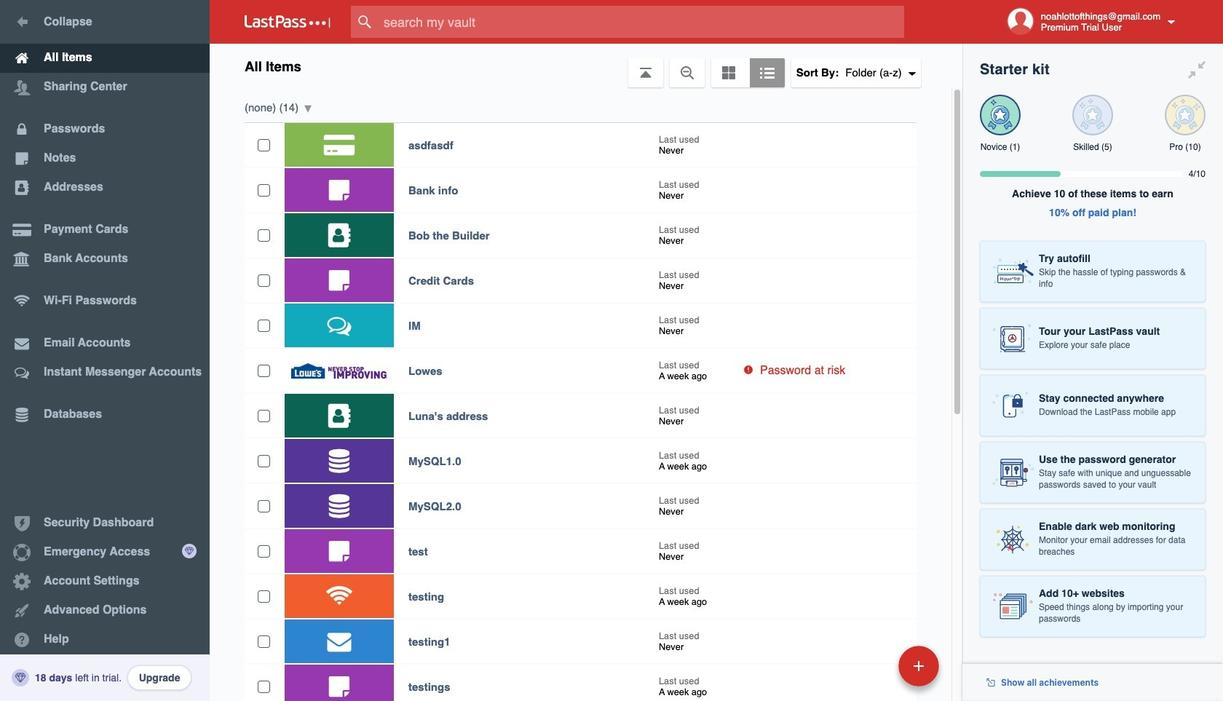 Task type: vqa. For each thing, say whether or not it's contained in the screenshot.
dialog
no



Task type: locate. For each thing, give the bounding box(es) containing it.
new item element
[[799, 645, 945, 687]]

main navigation navigation
[[0, 0, 210, 701]]



Task type: describe. For each thing, give the bounding box(es) containing it.
vault options navigation
[[210, 44, 963, 87]]

search my vault text field
[[351, 6, 933, 38]]

Search search field
[[351, 6, 933, 38]]

new item navigation
[[799, 642, 948, 701]]

lastpass image
[[245, 15, 331, 28]]



